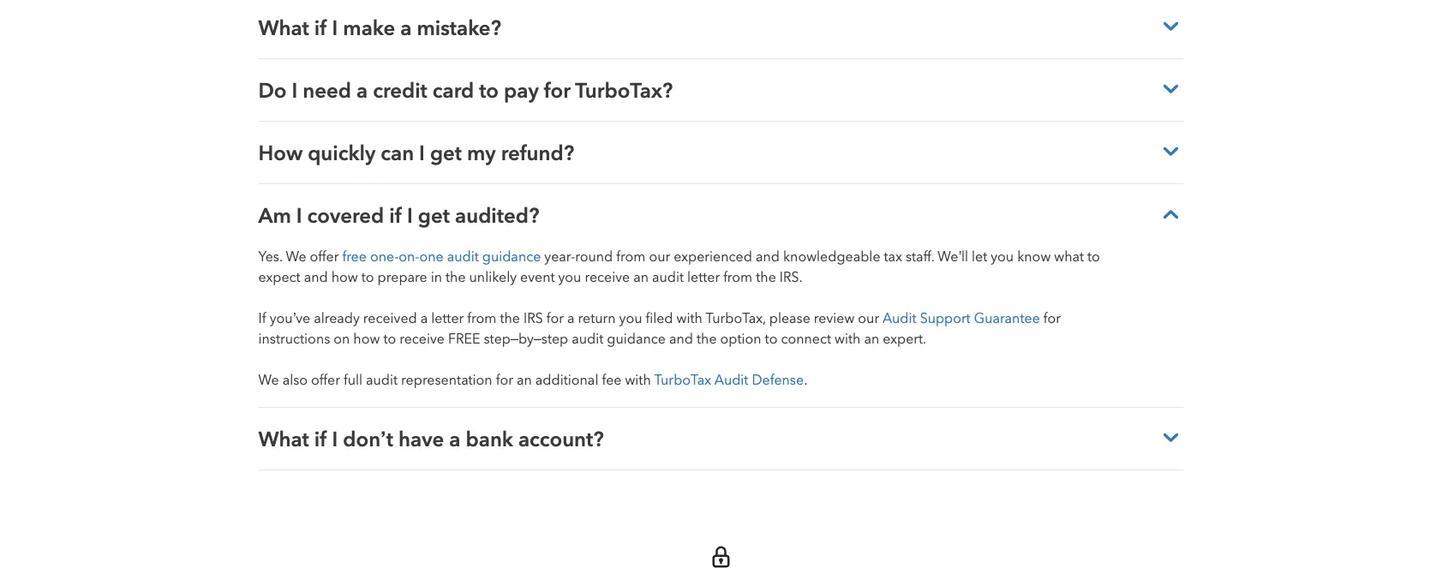 Task type: describe. For each thing, give the bounding box(es) containing it.
pay
[[504, 78, 539, 102]]

if for don't
[[314, 426, 327, 451]]

unlikely
[[469, 269, 517, 285]]

bank
[[466, 426, 513, 451]]

yes.
[[258, 248, 283, 264]]

received
[[363, 310, 417, 326]]

if for make
[[314, 15, 327, 40]]

irs.
[[780, 269, 803, 285]]

0 vertical spatial audit
[[883, 310, 917, 326]]

audit support guarantee link
[[883, 310, 1040, 326]]

turbotax
[[654, 372, 711, 388]]

to inside do i need a credit card to pay for turbotax? dropdown button
[[479, 78, 499, 102]]

1 horizontal spatial from
[[617, 248, 646, 264]]

i left don't
[[332, 426, 338, 451]]

what
[[1055, 248, 1084, 264]]

do
[[258, 78, 287, 102]]

for down the step–by–step
[[496, 372, 513, 388]]

expert.
[[883, 330, 927, 347]]

to down please
[[765, 330, 778, 347]]

make
[[343, 15, 395, 40]]

turbotax,
[[706, 310, 766, 326]]

full
[[344, 372, 363, 388]]

prepare
[[378, 269, 428, 285]]

my
[[467, 140, 496, 165]]

connect
[[781, 330, 832, 347]]

turbotax audit defense link
[[654, 372, 804, 388]]

one
[[420, 248, 444, 264]]

one-
[[370, 248, 399, 264]]

do i need a credit card to pay for turbotax?
[[258, 78, 673, 102]]

what for what if i make a mistake?
[[258, 15, 309, 40]]

the right in
[[446, 269, 466, 285]]

2 vertical spatial from
[[467, 310, 497, 326]]

what for what if i don't have a bank account?
[[258, 426, 309, 451]]

quickly
[[308, 140, 376, 165]]

offer for we
[[310, 248, 339, 264]]

an inside year-round from our experienced and knowledgeable tax staff. we'll let you know what to expect and how to prepare in the unlikely event you receive an audit letter from the irs.
[[634, 269, 649, 285]]

staff.
[[906, 248, 935, 264]]

a right received
[[421, 310, 428, 326]]

for inside do i need a credit card to pay for turbotax? dropdown button
[[544, 78, 571, 102]]

irs
[[524, 310, 543, 326]]

0 horizontal spatial guidance
[[482, 248, 541, 264]]

1 vertical spatial if
[[389, 203, 402, 228]]

covered
[[307, 203, 384, 228]]

and inside for instructions on how to receive free step–by–step audit guidance and the option to connect with an expert.
[[669, 330, 693, 347]]

we also offer full audit representation for an additional fee with turbotax audit defense .
[[258, 372, 808, 388]]

free
[[342, 248, 367, 264]]

to down free
[[362, 269, 374, 285]]

0 horizontal spatial we
[[258, 372, 279, 388]]

tax
[[884, 248, 903, 264]]

representation
[[401, 372, 493, 388]]

please
[[770, 310, 811, 326]]

what if i make a mistake? button
[[258, 0, 1184, 58]]

0 horizontal spatial an
[[517, 372, 532, 388]]

free
[[448, 330, 480, 347]]

round
[[575, 248, 613, 264]]

turbotax?
[[575, 78, 673, 102]]

year-round from our experienced and knowledgeable tax staff. we'll let you know what to expect and how to prepare in the unlikely event you receive an audit letter from the irs.
[[258, 248, 1101, 285]]

0 horizontal spatial and
[[304, 269, 328, 285]]

how quickly can i get my refund?
[[258, 140, 574, 165]]

on-
[[399, 248, 420, 264]]

what if i don't have a bank account?
[[258, 426, 604, 451]]

for inside for instructions on how to receive free step–by–step audit guidance and the option to connect with an expert.
[[1044, 310, 1061, 326]]

a left return at the bottom left
[[567, 310, 575, 326]]

guarantee
[[974, 310, 1040, 326]]

1 horizontal spatial you
[[619, 310, 642, 326]]

i right the am
[[296, 203, 302, 228]]

our inside year-round from our experienced and knowledgeable tax staff. we'll let you know what to expect and how to prepare in the unlikely event you receive an audit letter from the irs.
[[649, 248, 671, 264]]

audit right 'one' in the top of the page
[[447, 248, 479, 264]]

already
[[314, 310, 360, 326]]

2 vertical spatial with
[[625, 372, 651, 388]]

audit inside year-round from our experienced and knowledgeable tax staff. we'll let you know what to expect and how to prepare in the unlikely event you receive an audit letter from the irs.
[[652, 269, 684, 285]]

let
[[972, 248, 988, 264]]

support
[[920, 310, 971, 326]]

can
[[381, 140, 414, 165]]

need
[[303, 78, 351, 102]]

for instructions on how to receive free step–by–step audit guidance and the option to connect with an expert.
[[258, 310, 1061, 347]]

am
[[258, 203, 291, 228]]

filed
[[646, 310, 673, 326]]

the inside for instructions on how to receive free step–by–step audit guidance and the option to connect with an expert.
[[697, 330, 717, 347]]

audit inside for instructions on how to receive free step–by–step audit guidance and the option to connect with an expert.
[[572, 330, 604, 347]]

i right do
[[292, 78, 298, 102]]

year-
[[545, 248, 575, 264]]

if you've already received a letter from the irs for a return you filed with turbotax, please review our audit support guarantee
[[258, 310, 1040, 326]]

1 horizontal spatial we
[[286, 248, 307, 264]]



Task type: vqa. For each thing, say whether or not it's contained in the screenshot.
'STATE'
no



Task type: locate. For each thing, give the bounding box(es) containing it.
offer
[[310, 248, 339, 264], [311, 372, 340, 388]]

audit down return at the bottom left
[[572, 330, 604, 347]]

review
[[814, 310, 855, 326]]

the left option
[[697, 330, 717, 347]]

offer left free
[[310, 248, 339, 264]]

0 vertical spatial what
[[258, 15, 309, 40]]

our right review
[[858, 310, 880, 326]]

1 horizontal spatial with
[[677, 310, 703, 326]]

audit
[[447, 248, 479, 264], [652, 269, 684, 285], [572, 330, 604, 347], [366, 372, 398, 388]]

and down filed
[[669, 330, 693, 347]]

on
[[334, 330, 350, 347]]

offer for also
[[311, 372, 340, 388]]

am i covered if i get audited?
[[258, 203, 540, 228]]

we'll
[[938, 248, 969, 264]]

if inside dropdown button
[[314, 15, 327, 40]]

letter down experienced
[[688, 269, 720, 285]]

a
[[401, 15, 412, 40], [357, 78, 368, 102], [421, 310, 428, 326], [567, 310, 575, 326], [449, 426, 461, 451]]

what if i don't have a bank account? button
[[258, 408, 1184, 470]]

1 vertical spatial what
[[258, 426, 309, 451]]

how inside year-round from our experienced and knowledgeable tax staff. we'll let you know what to expect and how to prepare in the unlikely event you receive an audit letter from the irs.
[[331, 269, 358, 285]]

from
[[617, 248, 646, 264], [724, 269, 753, 285], [467, 310, 497, 326]]

we left also
[[258, 372, 279, 388]]

an left expert.
[[864, 330, 880, 347]]

letter inside year-round from our experienced and knowledgeable tax staff. we'll let you know what to expect and how to prepare in the unlikely event you receive an audit letter from the irs.
[[688, 269, 720, 285]]

1 horizontal spatial and
[[669, 330, 693, 347]]

get up 'one' in the top of the page
[[418, 203, 450, 228]]

0 horizontal spatial with
[[625, 372, 651, 388]]

if up the yes. we offer free one-on-one audit guidance at left
[[389, 203, 402, 228]]

know
[[1018, 248, 1051, 264]]

how right on
[[353, 330, 380, 347]]

receive inside for instructions on how to receive free step–by–step audit guidance and the option to connect with an expert.
[[400, 330, 445, 347]]

get
[[430, 140, 462, 165], [418, 203, 450, 228]]

1 vertical spatial and
[[304, 269, 328, 285]]

receive
[[585, 269, 630, 285], [400, 330, 445, 347]]

expect
[[258, 269, 301, 285]]

1 vertical spatial guidance
[[607, 330, 666, 347]]

what up do
[[258, 15, 309, 40]]

1 vertical spatial we
[[258, 372, 279, 388]]

guidance down the if you've already received a letter from the irs for a return you filed with turbotax, please review our audit support guarantee
[[607, 330, 666, 347]]

2 horizontal spatial an
[[864, 330, 880, 347]]

get left my
[[430, 140, 462, 165]]

our left experienced
[[649, 248, 671, 264]]

1 horizontal spatial guidance
[[607, 330, 666, 347]]

receive inside year-round from our experienced and knowledgeable tax staff. we'll let you know what to expect and how to prepare in the unlikely event you receive an audit letter from the irs.
[[585, 269, 630, 285]]

audit down option
[[715, 372, 749, 388]]

with
[[677, 310, 703, 326], [835, 330, 861, 347], [625, 372, 651, 388]]

and up irs.
[[756, 248, 780, 264]]

fee
[[602, 372, 622, 388]]

we
[[286, 248, 307, 264], [258, 372, 279, 388]]

with down review
[[835, 330, 861, 347]]

0 vertical spatial offer
[[310, 248, 339, 264]]

knowledgeable
[[783, 248, 881, 264]]

what down also
[[258, 426, 309, 451]]

guidance inside for instructions on how to receive free step–by–step audit guidance and the option to connect with an expert.
[[607, 330, 666, 347]]

an up the if you've already received a letter from the irs for a return you filed with turbotax, please review our audit support guarantee
[[634, 269, 649, 285]]

0 horizontal spatial receive
[[400, 330, 445, 347]]

0 vertical spatial our
[[649, 248, 671, 264]]

option
[[721, 330, 762, 347]]

return
[[578, 310, 616, 326]]

how
[[258, 140, 303, 165]]

for right "guarantee"
[[1044, 310, 1061, 326]]

also
[[283, 372, 308, 388]]

what inside what if i make a mistake? dropdown button
[[258, 15, 309, 40]]

refund?
[[501, 140, 574, 165]]

0 horizontal spatial you
[[559, 269, 582, 285]]

what
[[258, 15, 309, 40], [258, 426, 309, 451]]

guidance up unlikely
[[482, 248, 541, 264]]

0 horizontal spatial our
[[649, 248, 671, 264]]

what if i make a mistake?
[[258, 15, 502, 40]]

audited?
[[455, 203, 540, 228]]

0 vertical spatial how
[[331, 269, 358, 285]]

0 horizontal spatial letter
[[431, 310, 464, 326]]

you down "year-"
[[559, 269, 582, 285]]

in
[[431, 269, 442, 285]]

card
[[433, 78, 474, 102]]

audit right full
[[366, 372, 398, 388]]

2 vertical spatial an
[[517, 372, 532, 388]]

how quickly can i get my refund? button
[[258, 122, 1184, 183]]

instructions
[[258, 330, 330, 347]]

1 horizontal spatial audit
[[883, 310, 917, 326]]

0 vertical spatial if
[[314, 15, 327, 40]]

with right fee
[[625, 372, 651, 388]]

a inside dropdown button
[[401, 15, 412, 40]]

an
[[634, 269, 649, 285], [864, 330, 880, 347], [517, 372, 532, 388]]

with inside for instructions on how to receive free step–by–step audit guidance and the option to connect with an expert.
[[835, 330, 861, 347]]

letter up free
[[431, 310, 464, 326]]

for right irs
[[547, 310, 564, 326]]

1 vertical spatial an
[[864, 330, 880, 347]]

from up free
[[467, 310, 497, 326]]

2 vertical spatial and
[[669, 330, 693, 347]]

0 vertical spatial we
[[286, 248, 307, 264]]

0 vertical spatial letter
[[688, 269, 720, 285]]

0 vertical spatial get
[[430, 140, 462, 165]]

1 vertical spatial you
[[559, 269, 582, 285]]

the left irs.
[[756, 269, 776, 285]]

0 horizontal spatial from
[[467, 310, 497, 326]]

i
[[332, 15, 338, 40], [292, 78, 298, 102], [419, 140, 425, 165], [296, 203, 302, 228], [407, 203, 413, 228], [332, 426, 338, 451]]

receive down round on the top
[[585, 269, 630, 285]]

0 vertical spatial from
[[617, 248, 646, 264]]

what inside what if i don't have a bank account? dropdown button
[[258, 426, 309, 451]]

audit
[[883, 310, 917, 326], [715, 372, 749, 388]]

1 horizontal spatial an
[[634, 269, 649, 285]]

0 vertical spatial receive
[[585, 269, 630, 285]]

credit
[[373, 78, 428, 102]]

1 vertical spatial how
[[353, 330, 380, 347]]

1 vertical spatial letter
[[431, 310, 464, 326]]

0 vertical spatial with
[[677, 310, 703, 326]]

2 horizontal spatial from
[[724, 269, 753, 285]]

we right yes.
[[286, 248, 307, 264]]

1 vertical spatial get
[[418, 203, 450, 228]]

from right round on the top
[[617, 248, 646, 264]]

2 horizontal spatial with
[[835, 330, 861, 347]]

2 horizontal spatial you
[[991, 248, 1014, 264]]

do i need a credit card to pay for turbotax? button
[[258, 59, 1184, 121]]

mistake?
[[417, 15, 502, 40]]

1 horizontal spatial letter
[[688, 269, 720, 285]]

defense
[[752, 372, 804, 388]]

1 vertical spatial from
[[724, 269, 753, 285]]

i left "make"
[[332, 15, 338, 40]]

guidance
[[482, 248, 541, 264], [607, 330, 666, 347]]

1 vertical spatial with
[[835, 330, 861, 347]]

a right the have
[[449, 426, 461, 451]]

a right "make"
[[401, 15, 412, 40]]

audit up expert.
[[883, 310, 917, 326]]

have
[[399, 426, 444, 451]]

0 horizontal spatial audit
[[715, 372, 749, 388]]

2 vertical spatial if
[[314, 426, 327, 451]]

1 vertical spatial audit
[[715, 372, 749, 388]]

0 vertical spatial and
[[756, 248, 780, 264]]

i inside dropdown button
[[332, 15, 338, 40]]

if
[[314, 15, 327, 40], [389, 203, 402, 228], [314, 426, 327, 451]]

1 vertical spatial offer
[[311, 372, 340, 388]]

0 vertical spatial you
[[991, 248, 1014, 264]]

to left the pay
[[479, 78, 499, 102]]

letter
[[688, 269, 720, 285], [431, 310, 464, 326]]

for right the pay
[[544, 78, 571, 102]]

how inside for instructions on how to receive free step–by–step audit guidance and the option to connect with an expert.
[[353, 330, 380, 347]]

free one-on-one audit guidance link
[[342, 248, 541, 264]]

and right expect
[[304, 269, 328, 285]]

to down received
[[384, 330, 396, 347]]

you've
[[270, 310, 310, 326]]

don't
[[343, 426, 393, 451]]

if
[[258, 310, 266, 326]]

i right can on the top left of page
[[419, 140, 425, 165]]

you left filed
[[619, 310, 642, 326]]

additional
[[536, 372, 599, 388]]

1 vertical spatial receive
[[400, 330, 445, 347]]

yes. we offer free one-on-one audit guidance
[[258, 248, 541, 264]]

1 horizontal spatial receive
[[585, 269, 630, 285]]

.
[[804, 372, 808, 388]]

the left irs
[[500, 310, 520, 326]]

2 horizontal spatial and
[[756, 248, 780, 264]]

1 horizontal spatial our
[[858, 310, 880, 326]]

with right filed
[[677, 310, 703, 326]]

experienced
[[674, 248, 753, 264]]

1 vertical spatial our
[[858, 310, 880, 326]]

how
[[331, 269, 358, 285], [353, 330, 380, 347]]

step–by–step
[[484, 330, 569, 347]]

1 what from the top
[[258, 15, 309, 40]]

0 vertical spatial guidance
[[482, 248, 541, 264]]

to right what
[[1088, 248, 1101, 264]]

from down experienced
[[724, 269, 753, 285]]

offer left full
[[311, 372, 340, 388]]

to
[[479, 78, 499, 102], [1088, 248, 1101, 264], [362, 269, 374, 285], [384, 330, 396, 347], [765, 330, 778, 347]]

i up the on- on the left
[[407, 203, 413, 228]]

how down free
[[331, 269, 358, 285]]

the
[[446, 269, 466, 285], [756, 269, 776, 285], [500, 310, 520, 326], [697, 330, 717, 347]]

event
[[520, 269, 555, 285]]

if left "make"
[[314, 15, 327, 40]]

you
[[991, 248, 1014, 264], [559, 269, 582, 285], [619, 310, 642, 326]]

our
[[649, 248, 671, 264], [858, 310, 880, 326]]

2 what from the top
[[258, 426, 309, 451]]

a right need
[[357, 78, 368, 102]]

an down the step–by–step
[[517, 372, 532, 388]]

0 vertical spatial an
[[634, 269, 649, 285]]

if left don't
[[314, 426, 327, 451]]

for
[[544, 78, 571, 102], [547, 310, 564, 326], [1044, 310, 1061, 326], [496, 372, 513, 388]]

you right let
[[991, 248, 1014, 264]]

receive down received
[[400, 330, 445, 347]]

account?
[[519, 426, 604, 451]]

2 vertical spatial you
[[619, 310, 642, 326]]

audit up filed
[[652, 269, 684, 285]]

an inside for instructions on how to receive free step–by–step audit guidance and the option to connect with an expert.
[[864, 330, 880, 347]]

am i covered if i get audited? button
[[258, 184, 1184, 246]]



